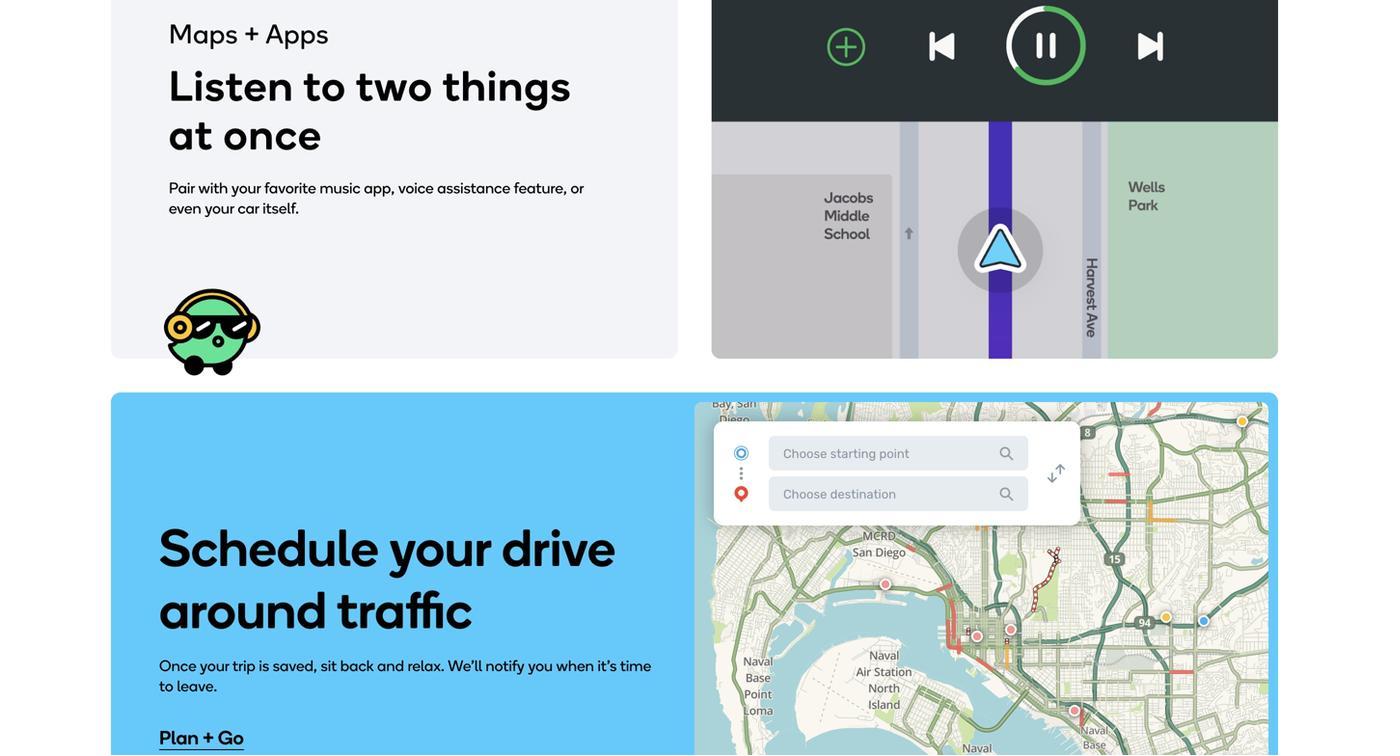 Task type: locate. For each thing, give the bounding box(es) containing it.
leave.
[[177, 677, 217, 696]]

+
[[245, 18, 260, 50], [203, 727, 214, 750]]

listen
[[169, 60, 294, 111]]

or
[[571, 179, 584, 197]]

drive
[[502, 517, 616, 579]]

car
[[238, 199, 259, 217]]

your
[[232, 179, 261, 197], [205, 199, 234, 217], [390, 517, 491, 579], [200, 657, 229, 675]]

notify
[[486, 657, 525, 675]]

a picture of a music control over a digital map image
[[712, 0, 1279, 359]]

relax.
[[408, 657, 445, 675]]

with
[[198, 179, 228, 197]]

to down apps
[[304, 60, 347, 111]]

even
[[169, 199, 201, 217]]

0 horizontal spatial +
[[203, 727, 214, 750]]

around
[[159, 579, 327, 642]]

1 vertical spatial to
[[159, 677, 173, 696]]

to
[[304, 60, 347, 111], [159, 677, 173, 696]]

1 horizontal spatial +
[[245, 18, 260, 50]]

1 horizontal spatial to
[[304, 60, 347, 111]]

plan + go
[[159, 727, 244, 750]]

it's
[[598, 657, 617, 675]]

to down the once at the bottom left of the page
[[159, 677, 173, 696]]

maps
[[169, 18, 238, 50]]

1 vertical spatial +
[[203, 727, 214, 750]]

favorite
[[264, 179, 316, 197]]

app,
[[364, 179, 395, 197]]

and
[[377, 657, 404, 675]]

0 horizontal spatial to
[[159, 677, 173, 696]]

we'll
[[448, 657, 482, 675]]

schedule your drive around traffic
[[159, 517, 616, 642]]

apps
[[266, 18, 329, 50]]

saved,
[[273, 657, 317, 675]]

two
[[356, 60, 433, 111]]

when
[[556, 657, 594, 675]]

+ left go at the bottom of the page
[[203, 727, 214, 750]]

+ for apps
[[245, 18, 260, 50]]

0 vertical spatial +
[[245, 18, 260, 50]]

music
[[320, 179, 361, 197]]

+ left apps
[[245, 18, 260, 50]]

0 vertical spatial to
[[304, 60, 347, 111]]

trip
[[233, 657, 256, 675]]

to inside listen to two things at once
[[304, 60, 347, 111]]



Task type: describe. For each thing, give the bounding box(es) containing it.
back
[[340, 657, 374, 675]]

go
[[218, 727, 244, 750]]

your inside once your trip is saved, sit back and relax. we'll notify you when it's time to leave.
[[200, 657, 229, 675]]

listen to two things at once
[[169, 60, 572, 160]]

traffic
[[337, 579, 473, 642]]

pair
[[169, 179, 195, 197]]

plan
[[159, 727, 199, 750]]

maps + apps
[[169, 18, 329, 50]]

once your trip is saved, sit back and relax. we'll notify you when it's time to leave.
[[159, 657, 651, 696]]

is
[[259, 657, 269, 675]]

things
[[443, 60, 572, 111]]

pair with your favorite music app, voice assistance feature, or even your car itself.
[[169, 179, 584, 217]]

feature,
[[514, 179, 567, 197]]

+ for go
[[203, 727, 214, 750]]

assistance
[[437, 179, 510, 197]]

voice
[[398, 179, 434, 197]]

plan + go link
[[159, 727, 244, 750]]

to inside once your trip is saved, sit back and relax. we'll notify you when it's time to leave.
[[159, 677, 173, 696]]

once
[[224, 109, 322, 160]]

your inside schedule your drive around traffic
[[390, 517, 491, 579]]

once
[[159, 657, 196, 675]]

time
[[620, 657, 651, 675]]

at
[[169, 109, 213, 160]]

you
[[528, 657, 553, 675]]

sit
[[321, 657, 337, 675]]

itself.
[[263, 199, 299, 217]]

schedule
[[159, 517, 379, 579]]



Task type: vqa. For each thing, say whether or not it's contained in the screenshot.
saved,
yes



